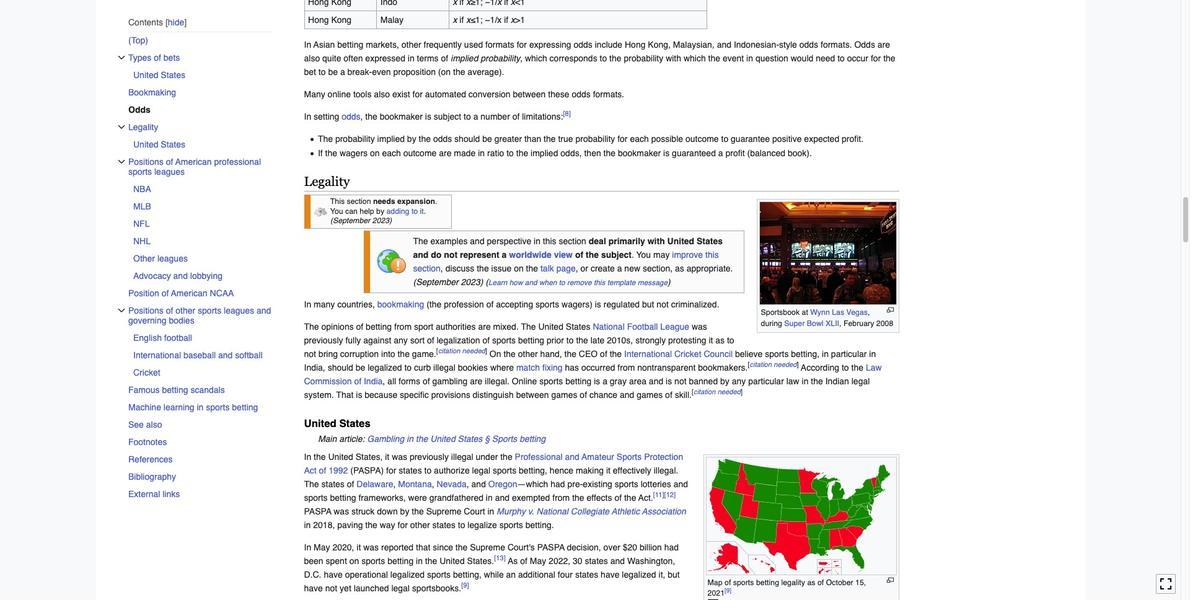Task type: vqa. For each thing, say whether or not it's contained in the screenshot.
copyright
no



Task type: locate. For each thing, give the bounding box(es) containing it.
bookmakers.
[[698, 362, 748, 372]]

had inside —which had pre-existing sports lotteries and sports betting frameworks, were grandfathered in and exempted from the effects of the act.
[[551, 479, 565, 489]]

betting up hand,
[[518, 335, 544, 345]]

it inside "in may 2020, it was reported that since the supreme court's paspa decision, over $20 billion had been spent on sports betting in the united states."
[[357, 542, 361, 552]]

other up match at the left
[[518, 349, 538, 359]]

betting inside "united states main article: gambling in the united states § sports betting"
[[520, 434, 546, 444]]

of
[[154, 53, 161, 62], [441, 53, 448, 63], [513, 111, 520, 121], [166, 157, 173, 167], [575, 250, 584, 260], [161, 288, 169, 298], [487, 299, 494, 309], [166, 306, 173, 315], [356, 322, 363, 331], [427, 335, 434, 345], [483, 335, 490, 345], [600, 349, 608, 359], [354, 376, 362, 386], [423, 376, 430, 386], [580, 390, 587, 400], [665, 390, 673, 400], [319, 466, 326, 475], [347, 479, 354, 489], [615, 493, 622, 503], [520, 556, 528, 566], [725, 578, 731, 587], [818, 578, 824, 587]]

it inside (paspa) for states to authorize legal sports betting, hence making it effectively illegal. the states of
[[606, 466, 611, 475]]

1 vertical spatial leagues
[[157, 253, 188, 263]]

nba link
[[133, 180, 273, 198]]

0 horizontal spatial [
[[436, 347, 438, 355]]

legality
[[128, 122, 158, 132], [304, 174, 350, 189]]

2 vertical spatial this
[[594, 278, 605, 287]]

bibliography
[[128, 472, 176, 482]]

legal down law
[[852, 376, 870, 386]]

learn how and when to remove this template message link
[[489, 278, 668, 287]]

sports up oregon
[[493, 466, 517, 475]]

states down the wagers)
[[566, 322, 591, 331]]

delaware , montana , nevada , and oregon
[[357, 479, 517, 489]]

implied down the used
[[451, 53, 478, 63]]

in inside "in may 2020, it was reported that since the supreme court's paspa decision, over $20 billion had been spent on sports betting in the united states."
[[304, 542, 311, 552]]

section up 'worldwide view of the subject'
[[559, 236, 586, 246]]

external links link
[[128, 485, 273, 503]]

lotteries
[[641, 479, 671, 489]]

( inside adding to it . ( september 2023 )
[[330, 216, 333, 225]]

to right need
[[838, 53, 845, 63]]

probability down formats
[[481, 53, 520, 63]]

1 vertical spatial [
[[748, 360, 750, 369]]

positions for positions of american professional sports leagues
[[128, 157, 163, 167]]

often
[[344, 53, 363, 63]]

sports inside , all forms of gambling are illegal. online sports betting is a gray area and is not banned by any particular law in the indian legal system. that is because specific provisions distinguish between games of chance and games of skill.
[[540, 376, 563, 386]]

proposition
[[393, 67, 436, 77]]

be inside the probability implied by the odds should be greater than the true probability for each possible outcome to guarantee positive expected profit. if the wagers on each outcome are made in ratio to the implied odds, then the bookmaker is guaranteed a profit (balanced book).
[[483, 134, 492, 144]]

international baseball and softball link
[[133, 346, 273, 364]]

1 horizontal spatial international
[[624, 349, 672, 359]]

subject down automated
[[434, 111, 461, 121]]

of inside positions of american professional sports leagues
[[166, 157, 173, 167]]

, inside , all forms of gambling are illegal. online sports betting is a gray area and is not banned by any particular law in the indian legal system. that is because specific provisions distinguish between games of chance and games of skill.
[[383, 376, 385, 386]]

0 vertical spatial september
[[333, 216, 370, 225]]

0 horizontal spatial outcome
[[403, 148, 437, 158]]

be down quite
[[328, 67, 338, 77]]

0 vertical spatial supreme
[[426, 506, 462, 516]]

a left number at the top left of page
[[473, 111, 478, 121]]

greater
[[495, 134, 522, 144]]

2 horizontal spatial have
[[601, 570, 620, 580]]

§ sports
[[485, 434, 517, 444]]

other inside paspa was struck down by the supreme court in murphy v. national collegiate athletic association in 2018, paving the way for other states to legalize sports betting.
[[410, 520, 430, 530]]

of right position
[[161, 288, 169, 298]]

in inside in asian betting markets, other frequently used formats for expressing odds include hong kong, malaysian, and indonesian-style odds formats. odds are also quite often expressed in terms of
[[408, 53, 415, 63]]

, inside , which corresponds to the probability with which the event in question would need to occur for the bet to be a break-even proposition (on the average).
[[520, 53, 523, 63]]

2 vertical spatial needed
[[718, 387, 741, 396]]

[9] down states. on the left of the page
[[461, 581, 469, 590]]

1 horizontal spatial x
[[466, 15, 471, 25]]

from inside match fixing has occurred from nontransparent bookmakers. [ citation needed ] according to the
[[618, 362, 635, 372]]

0 vertical spatial united states
[[133, 70, 185, 80]]

1 positions from the top
[[128, 157, 163, 167]]

on inside "in may 2020, it was reported that since the supreme court's paspa decision, over $20 billion had been spent on sports betting in the united states."
[[350, 556, 359, 566]]

exempted
[[512, 493, 550, 503]]

in up been at bottom left
[[304, 542, 311, 552]]

. inside . you can help by
[[435, 197, 437, 206]]

[8] link
[[563, 109, 571, 118]]

is down automated
[[425, 111, 432, 121]]

and left do
[[413, 250, 429, 260]]

formats.
[[821, 40, 852, 49], [593, 89, 625, 99]]

1 horizontal spatial particular
[[831, 349, 867, 359]]

. up examples
[[435, 197, 437, 206]]

particular up law
[[831, 349, 867, 359]]

in inside the probability implied by the odds should be greater than the true probability for each possible outcome to guarantee positive expected profit. if the wagers on each outcome are made in ratio to the implied odds, then the bookmaker is guaranteed a profit (balanced book).
[[478, 148, 485, 158]]

legalization
[[437, 335, 480, 345]]

, all forms of gambling are illegal. online sports betting is a gray area and is not banned by any particular law in the indian legal system. that is because specific provisions distinguish between games of chance and games of skill.
[[304, 376, 870, 400]]

implied probability
[[451, 53, 520, 63]]

national inside paspa was struck down by the supreme court in murphy v. national collegiate athletic association in 2018, paving the way for other states to legalize sports betting.
[[537, 506, 569, 516]]

implied down exist
[[377, 134, 405, 144]]

1 horizontal spatial [
[[692, 387, 694, 396]]

hong
[[308, 15, 329, 25], [625, 40, 646, 49]]

1 x small image from the top
[[117, 54, 125, 61]]

worldwide
[[509, 250, 552, 260]]

1 vertical spatial bookmaker
[[618, 148, 661, 158]]

with inside deal primarily with united states and do not represent a
[[648, 236, 665, 246]]

you
[[330, 207, 343, 216], [637, 250, 651, 260]]

over
[[604, 542, 621, 552]]

late
[[591, 335, 605, 345]]

1 vertical spatial citation needed link
[[750, 360, 797, 369]]

september up the (the
[[416, 277, 459, 287]]

1 vertical spatial may
[[530, 556, 546, 566]]

to up "delaware , montana , nevada , and oregon"
[[424, 466, 432, 475]]

had down hence
[[551, 479, 565, 489]]

0 horizontal spatial )
[[389, 216, 392, 225]]

and up event
[[717, 40, 732, 49]]

2 positions from the top
[[128, 306, 163, 315]]

4 in from the top
[[304, 452, 311, 462]]

) left learn
[[480, 277, 483, 287]]

effects
[[587, 493, 612, 503]]

of inside (paspa) for states to authorize legal sports betting, hence making it effectively illegal. the states of
[[347, 479, 354, 489]]

1 if from the left
[[460, 15, 464, 25]]

2 vertical spatial leagues
[[224, 306, 254, 315]]

was up protesting
[[692, 322, 707, 331]]

the inside (paspa) for states to authorize legal sports betting, hence making it effectively illegal. the states of
[[304, 479, 319, 489]]

1 which from the left
[[525, 53, 547, 63]]

2 horizontal spatial citation needed link
[[750, 360, 797, 369]]

, which corresponds to the probability with which the event in question would need to occur for the bet to be a break-even proposition (on the average).
[[304, 53, 896, 77]]

and down over
[[611, 556, 625, 566]]

but right it,
[[668, 570, 680, 580]]

2 vertical spatial betting,
[[453, 570, 482, 580]]

profit
[[726, 148, 745, 158]]

1 vertical spatial .
[[424, 207, 426, 216]]

) inside adding to it . ( september 2023 )
[[389, 216, 392, 225]]

bookmaker inside in setting odds , the bookmaker is subject to a number of limitations: [8]
[[380, 111, 423, 121]]

in inside "in may 2020, it was reported that since the supreme court's paspa decision, over $20 billion had been spent on sports betting in the united states."
[[416, 556, 423, 566]]

american inside positions of american professional sports leagues
[[175, 157, 212, 167]]

professional
[[515, 452, 563, 462]]

1 in from the top
[[304, 40, 311, 49]]

x small image
[[117, 54, 125, 61], [117, 123, 125, 131], [117, 158, 125, 165], [117, 307, 125, 314]]

2008
[[877, 318, 894, 328]]

legality
[[782, 578, 805, 587]]

other up that
[[410, 520, 430, 530]]

footnotes link
[[128, 433, 273, 451]]

softball
[[235, 350, 262, 360]]

of inside law commission of india
[[354, 376, 362, 386]]

1 vertical spatial paspa
[[537, 542, 565, 552]]

betting
[[337, 40, 364, 49], [366, 322, 392, 331], [518, 335, 544, 345], [566, 376, 592, 386], [162, 385, 188, 395], [232, 402, 258, 412], [520, 434, 546, 444], [330, 493, 356, 503], [388, 556, 414, 566], [756, 578, 779, 587]]

in inside —which had pre-existing sports lotteries and sports betting frameworks, were grandfathered in and exempted from the effects of the act.
[[486, 493, 493, 503]]

each
[[630, 134, 649, 144], [382, 148, 401, 158]]

betting, up —which
[[519, 466, 547, 475]]

and up represent
[[470, 236, 485, 246]]

. for .
[[632, 250, 634, 260]]

is
[[425, 111, 432, 121], [664, 148, 670, 158], [595, 299, 601, 309], [594, 376, 600, 386], [666, 376, 672, 386], [356, 390, 362, 400]]

betting inside "link"
[[162, 385, 188, 395]]

, up grandfathered
[[467, 479, 469, 489]]

a left new
[[617, 264, 622, 274]]

4 x small image from the top
[[117, 307, 125, 314]]

other up terms
[[402, 40, 421, 49]]

0 horizontal spatial if
[[460, 15, 464, 25]]

american for ncaa
[[171, 288, 207, 298]]

may inside as of may 2022, 30 states and washington, d.c. have operational legalized sports betting, while an additional four states have legalized it, but have not yet launched legal sportsbooks.
[[530, 556, 546, 566]]

1 horizontal spatial this
[[594, 278, 605, 287]]

2 vertical spatial citation
[[694, 387, 716, 396]]

but down message
[[642, 299, 654, 309]]

1 horizontal spatial if
[[504, 15, 509, 25]]

a inside in setting odds , the bookmaker is subject to a number of limitations: [8]
[[473, 111, 478, 121]]

legal
[[852, 376, 870, 386], [472, 466, 491, 475], [391, 583, 410, 593]]

[9] link down states. on the left of the page
[[461, 581, 469, 590]]

5 in from the top
[[304, 542, 311, 552]]

2 horizontal spatial on
[[514, 264, 524, 274]]

bookmaking
[[128, 87, 176, 97]]

[icon] image
[[314, 207, 327, 216]]

and inside deal primarily with united states and do not represent a
[[413, 250, 429, 260]]

be
[[328, 67, 338, 77], [483, 134, 492, 144], [356, 362, 365, 372]]

2023 down discuss
[[461, 277, 480, 287]]

legality inside legality link
[[128, 122, 158, 132]]

corresponds
[[550, 53, 598, 63]]

0 horizontal spatial hong
[[308, 15, 329, 25]]

has
[[565, 362, 579, 372]]

supreme down grandfathered
[[426, 506, 462, 516]]

should down bring at the left bottom of page
[[328, 362, 353, 372]]

( down represent
[[486, 277, 489, 287]]

1 horizontal spatial should
[[455, 134, 480, 144]]

states inside paspa was struck down by the supreme court in murphy v. national collegiate athletic association in 2018, paving the way for other states to legalize sports betting.
[[432, 520, 456, 530]]

0 horizontal spatial national
[[537, 506, 569, 516]]

bookmaker down possible
[[618, 148, 661, 158]]

( for adding
[[330, 216, 333, 225]]

are inside the probability implied by the odds should be greater than the true probability for each possible outcome to guarantee positive expected profit. if the wagers on each outcome are made in ratio to the implied odds, then the bookmaker is guaranteed a profit (balanced book).
[[439, 148, 452, 158]]

needed inside match fixing has occurred from nontransparent bookmakers. [ citation needed ] according to the
[[774, 360, 797, 369]]

positions inside positions of american professional sports leagues
[[128, 157, 163, 167]]

accepting
[[496, 299, 533, 309]]

2 in from the top
[[304, 111, 311, 121]]

from up gray on the bottom of the page
[[618, 362, 635, 372]]

1 vertical spatial but
[[668, 570, 680, 580]]

of inside professional and amateur sports protection act of 1992
[[319, 466, 326, 475]]

the inside in setting odds , the bookmaker is subject to a number of limitations: [8]
[[365, 111, 377, 121]]

2 horizontal spatial also
[[374, 89, 390, 99]]

games
[[551, 390, 578, 400], [637, 390, 663, 400]]

to right "when"
[[559, 278, 565, 287]]

2 horizontal spatial (
[[486, 277, 489, 287]]

ceo
[[579, 349, 598, 359]]

it down gambling
[[385, 452, 390, 462]]

1 vertical spatial previously
[[410, 452, 449, 462]]

match fixing has occurred from nontransparent bookmakers. [ citation needed ] according to the
[[516, 360, 866, 372]]

in inside "united states main article: gambling in the united states § sports betting"
[[407, 434, 414, 444]]

1 horizontal spatial legal
[[472, 466, 491, 475]]

previously inside was previously fully against any sort of legalization of sports betting prior to the late 2010s, strongly protesting it as to not bring corruption into the game.
[[304, 335, 343, 345]]

1 vertical spatial formats.
[[593, 89, 625, 99]]

1 horizontal spatial cricket
[[675, 349, 702, 359]]

be up ratio
[[483, 134, 492, 144]]

, inside ', during'
[[868, 308, 870, 317]]

0 vertical spatial american
[[175, 157, 212, 167]]

if
[[318, 148, 323, 158]]

to right "bet"
[[319, 67, 326, 77]]

0 horizontal spatial legality
[[128, 122, 158, 132]]

paspa
[[304, 506, 332, 516], [537, 542, 565, 552]]

[ citation needed ] on the other hand, the ceo of the international cricket council
[[436, 347, 733, 359]]

sports down 'murphy'
[[500, 520, 523, 530]]

0 vertical spatial paspa
[[304, 506, 332, 516]]

( for (
[[486, 277, 489, 287]]

states down 'bets'
[[160, 70, 185, 80]]

any inside , all forms of gambling are illegal. online sports betting is a gray area and is not banned by any particular law in the indian legal system. that is because specific provisions distinguish between games of chance and games of skill.
[[732, 376, 746, 386]]

3 x small image from the top
[[117, 158, 125, 165]]

american for professional
[[175, 157, 212, 167]]

0 horizontal spatial supreme
[[426, 506, 462, 516]]

0 vertical spatial formats.
[[821, 40, 852, 49]]

0 horizontal spatial be
[[328, 67, 338, 77]]

the left examples
[[413, 236, 428, 246]]

conversion
[[469, 89, 511, 99]]

1 vertical spatial subject
[[601, 250, 632, 260]]

0 vertical spatial [
[[436, 347, 438, 355]]

from for occurred
[[618, 362, 635, 372]]

betting up learning
[[162, 385, 188, 395]]

1 horizontal spatial formats.
[[821, 40, 852, 49]]

may up been at bottom left
[[314, 542, 330, 552]]

united up improve
[[668, 236, 695, 246]]

sports inside map of sports betting legality as of october 15, 2021
[[733, 578, 754, 587]]

supreme inside "in may 2020, it was reported that since the supreme court's paspa decision, over $20 billion had been spent on sports betting in the united states."
[[470, 542, 505, 552]]

a up issue
[[502, 250, 507, 260]]

0 vertical spatial bookmaker
[[380, 111, 423, 121]]

from for betting
[[394, 322, 412, 331]]

with up you may
[[648, 236, 665, 246]]

english
[[133, 333, 161, 343]]

from inside —which had pre-existing sports lotteries and sports betting frameworks, were grandfathered in and exempted from the effects of the act.
[[553, 493, 570, 503]]

nontransparent
[[638, 362, 696, 372]]

[11] link
[[653, 491, 664, 499]]

1 vertical spatial american
[[171, 288, 207, 298]]

hand,
[[540, 349, 562, 359]]

expressed
[[365, 53, 405, 63]]

other inside positions of other sports leagues and governing bodies
[[175, 306, 195, 315]]

) down adding
[[389, 216, 392, 225]]

1 vertical spatial citation
[[750, 360, 772, 369]]

sports up nba
[[128, 167, 152, 177]]

in inside in setting odds , the bookmaker is subject to a number of limitations: [8]
[[304, 111, 311, 121]]

odds inside in asian betting markets, other frequently used formats for expressing odds include hong kong, malaysian, and indonesian-style odds formats. odds are also quite often expressed in terms of
[[855, 40, 875, 49]]

2 horizontal spatial be
[[483, 134, 492, 144]]

in up proposition
[[408, 53, 415, 63]]

of left india
[[354, 376, 362, 386]]

illegal inside believe sports betting, in particular in india, should be legalized to curb illegal bookies where
[[433, 362, 456, 372]]

but inside as of may 2022, 30 states and washington, d.c. have operational legalized sports betting, while an additional four states have legalized it, but have not yet launched legal sportsbooks.
[[668, 570, 680, 580]]

d.c.
[[304, 570, 321, 580]]

of down position of american ncaa on the left of the page
[[166, 306, 173, 315]]

any inside was previously fully against any sort of legalization of sports betting prior to the late 2010s, strongly protesting it as to not bring corruption into the game.
[[394, 335, 408, 345]]

odds up "would"
[[800, 40, 819, 49]]

0 horizontal spatial this
[[543, 236, 557, 246]]

united states link
[[133, 66, 273, 84], [133, 136, 273, 153]]

have down d.c.
[[304, 583, 323, 593]]

hong left kong,
[[625, 40, 646, 49]]

2 horizontal spatial this
[[706, 250, 719, 260]]

odds link
[[342, 111, 361, 121]]

by down 'this section needs expansion'
[[376, 207, 384, 216]]

making
[[576, 466, 604, 475]]

1 horizontal spatial needed
[[718, 387, 741, 396]]

states inside deal primarily with united states and do not represent a
[[697, 236, 723, 246]]

malaysian,
[[673, 40, 715, 49]]

fullscreen image
[[1160, 578, 1173, 591]]

and up softball
[[256, 306, 271, 315]]

0 horizontal spatial (
[[330, 216, 333, 225]]

each right wagers
[[382, 148, 401, 158]]

( down the this
[[330, 216, 333, 225]]

kong
[[331, 15, 352, 25]]

should inside the probability implied by the odds should be greater than the true probability for each possible outcome to guarantee positive expected profit. if the wagers on each outcome are made in ratio to the implied odds, then the bookmaker is guaranteed a profit (balanced book).
[[455, 134, 480, 144]]

in for in may 2020, it was reported that since the supreme court's paspa decision, over $20 billion had been spent on sports betting in the united states.
[[304, 542, 311, 552]]

2 vertical spatial implied
[[531, 148, 558, 158]]

represent
[[460, 250, 500, 260]]

needed up bookies
[[462, 347, 485, 355]]

0 horizontal spatial needed
[[462, 347, 485, 355]]

the right since
[[456, 542, 468, 552]]

≤1;
[[471, 15, 483, 25]]

the for the examples and perspective in this section
[[413, 236, 428, 246]]

[13]
[[494, 554, 506, 563]]

other inside in asian betting markets, other frequently used formats for expressing odds include hong kong, malaysian, and indonesian-style odds formats. odds are also quite often expressed in terms of
[[402, 40, 421, 49]]

legalized down into
[[368, 362, 402, 372]]

note containing main article:
[[304, 432, 899, 446]]

2 x from the left
[[466, 15, 471, 25]]

illegal
[[433, 362, 456, 372], [451, 452, 473, 462]]

2 vertical spatial be
[[356, 362, 365, 372]]

professional
[[214, 157, 261, 167]]

as inside map of sports betting legality as of october 15, 2021
[[808, 578, 816, 587]]

0 vertical spatial but
[[642, 299, 654, 309]]

2 x small image from the top
[[117, 123, 125, 131]]

occur
[[847, 53, 869, 63]]

united states
[[133, 70, 185, 80], [133, 139, 185, 149]]

x small image for types of bets
[[117, 54, 125, 61]]

3 in from the top
[[304, 299, 311, 309]]

1 vertical spatial had
[[664, 542, 679, 552]]

positive
[[773, 134, 802, 144]]

1 horizontal spatial each
[[630, 134, 649, 144]]

united down types
[[133, 70, 158, 80]]

0 horizontal spatial x
[[453, 15, 457, 25]]

2 horizontal spatial legal
[[852, 376, 870, 386]]

states
[[399, 466, 422, 475], [321, 479, 345, 489], [432, 520, 456, 530], [585, 556, 608, 566], [575, 570, 598, 580]]

1 horizontal spatial betting,
[[519, 466, 547, 475]]

section inside improve this section
[[413, 264, 441, 274]]

from up sort
[[394, 322, 412, 331]]

, inside in setting odds , the bookmaker is subject to a number of limitations: [8]
[[361, 111, 363, 121]]

1 united states from the top
[[133, 70, 185, 80]]

of inside positions of other sports leagues and governing bodies
[[166, 306, 173, 315]]

.
[[435, 197, 437, 206], [424, 207, 426, 216], [632, 250, 634, 260]]

to inside match fixing has occurred from nontransparent bookmakers. [ citation needed ] according to the
[[842, 362, 849, 372]]

with down kong,
[[666, 53, 681, 63]]

section down do
[[413, 264, 441, 274]]

0 vertical spatial odds
[[855, 40, 875, 49]]

other down position of american ncaa on the left of the page
[[175, 306, 195, 315]]

2 vertical spatial as
[[808, 578, 816, 587]]

needed for [ citation needed ] on the other hand, the ceo of the international cricket council
[[462, 347, 485, 355]]

citation inside [ citation needed ] on the other hand, the ceo of the international cricket council
[[438, 347, 460, 355]]

1 united states link from the top
[[133, 66, 273, 84]]

2 united states from the top
[[133, 139, 185, 149]]

2 horizontal spatial x
[[511, 15, 515, 25]]

0 vertical spatial citation
[[438, 347, 460, 355]]

, up 'frameworks,'
[[393, 479, 396, 489]]

for inside , which corresponds to the probability with which the event in question would need to occur for the bet to be a break-even proposition (on the average).
[[871, 53, 881, 63]]

links
[[162, 489, 180, 499]]

you inside . you can help by
[[330, 207, 343, 216]]

of inside in setting odds , the bookmaker is subject to a number of limitations: [8]
[[513, 111, 520, 121]]

also inside see also link
[[146, 420, 162, 430]]

in left the 'many'
[[304, 299, 311, 309]]

1 horizontal spatial national
[[593, 322, 625, 331]]

2 horizontal spatial from
[[618, 362, 635, 372]]

2 united states link from the top
[[133, 136, 273, 153]]

should inside believe sports betting, in particular in india, should be legalized to curb illegal bookies where
[[328, 362, 353, 372]]

[ citation needed ]
[[692, 387, 743, 396]]

for right formats
[[517, 40, 527, 49]]

should up "made"
[[455, 134, 480, 144]]

2010s,
[[607, 335, 633, 345]]

this
[[543, 236, 557, 246], [706, 250, 719, 260], [594, 278, 605, 287]]

sports
[[128, 167, 152, 177], [536, 299, 559, 309], [198, 306, 221, 315], [492, 335, 516, 345], [765, 349, 789, 359], [540, 376, 563, 386], [206, 402, 229, 412], [493, 466, 517, 475], [615, 479, 639, 489], [304, 493, 328, 503], [500, 520, 523, 530], [362, 556, 385, 566], [427, 570, 451, 580], [733, 578, 754, 587]]

was inside paspa was struck down by the supreme court in murphy v. national collegiate athletic association in 2018, paving the way for other states to legalize sports betting.
[[334, 506, 349, 516]]

be down 'corruption'
[[356, 362, 365, 372]]

talk
[[541, 264, 554, 274]]

effectively
[[613, 466, 652, 475]]

] inside [ citation needed ] on the other hand, the ceo of the international cricket council
[[485, 347, 487, 355]]

many
[[304, 89, 325, 99]]

[ inside match fixing has occurred from nontransparent bookmakers. [ citation needed ] according to the
[[748, 360, 750, 369]]

betting inside —which had pre-existing sports lotteries and sports betting frameworks, were grandfathered in and exempted from the effects of the act.
[[330, 493, 356, 503]]

] up law at right bottom
[[797, 360, 799, 369]]

0 horizontal spatial previously
[[304, 335, 343, 345]]

1 vertical spatial also
[[374, 89, 390, 99]]

2 vertical spatial ]
[[741, 387, 743, 396]]

1 vertical spatial you
[[637, 250, 651, 260]]

states up positions of american professional sports leagues
[[160, 139, 185, 149]]

0 vertical spatial with
[[666, 53, 681, 63]]

in
[[408, 53, 415, 63], [747, 53, 753, 63], [478, 148, 485, 158], [534, 236, 541, 246], [822, 349, 829, 359], [870, 349, 876, 359], [802, 376, 809, 386], [197, 402, 203, 412], [407, 434, 414, 444], [486, 493, 493, 503], [488, 506, 494, 516], [304, 520, 311, 530], [416, 556, 423, 566]]

0 vertical spatial may
[[314, 542, 330, 552]]

in down 'oregon' link
[[486, 493, 493, 503]]

in for in the united states, it was previously illegal under the
[[304, 452, 311, 462]]

not inside , all forms of gambling are illegal. online sports betting is a gray area and is not banned by any particular law in the indian legal system. that is because specific provisions distinguish between games of chance and games of skill.
[[675, 376, 687, 386]]

united states link for legality
[[133, 136, 273, 153]]

note
[[304, 432, 899, 446]]

1 horizontal spatial hong
[[625, 40, 646, 49]]

needed down the 'bookmakers.'
[[718, 387, 741, 396]]

this inside ( september 2023 ) ( learn how and when to remove this template message )
[[594, 278, 605, 287]]

illegal. inside (paspa) for states to authorize legal sports betting, hence making it effectively illegal. the states of
[[654, 466, 679, 475]]

0 vertical spatial betting,
[[791, 349, 820, 359]]

indonesian-
[[734, 40, 779, 49]]

0 horizontal spatial citation needed link
[[438, 347, 485, 355]]

2 vertical spatial legal
[[391, 583, 410, 593]]

odds down in setting odds , the bookmaker is subject to a number of limitations: [8]
[[433, 134, 452, 144]]

betting inside was previously fully against any sort of legalization of sports betting prior to the late 2010s, strongly protesting it as to not bring corruption into the game.
[[518, 335, 544, 345]]

betting.
[[526, 520, 554, 530]]

] inside match fixing has occurred from nontransparent bookmakers. [ citation needed ] according to the
[[797, 360, 799, 369]]

0 vertical spatial ]
[[485, 347, 487, 355]]

2 horizontal spatial [
[[748, 360, 750, 369]]

united up the 1992
[[328, 452, 353, 462]]

citation for [ citation needed ] on the other hand, the ceo of the international cricket council
[[438, 347, 460, 355]]

0 vertical spatial subject
[[434, 111, 461, 121]]

to inside in setting odds , the bookmaker is subject to a number of limitations: [8]
[[464, 111, 471, 121]]

1 horizontal spatial had
[[664, 542, 679, 552]]

not inside deal primarily with united states and do not represent a
[[444, 250, 458, 260]]

needed up law at right bottom
[[774, 360, 797, 369]]

spent
[[326, 556, 347, 566]]

1 vertical spatial should
[[328, 362, 353, 372]]

,
[[520, 53, 523, 63], [361, 111, 363, 121], [441, 264, 443, 274], [576, 264, 578, 274], [868, 308, 870, 317], [840, 318, 842, 328], [383, 376, 385, 386], [393, 479, 396, 489], [432, 479, 434, 489], [467, 479, 469, 489]]

bookmaker down exist
[[380, 111, 423, 121]]

expected
[[804, 134, 840, 144]]

0 vertical spatial between
[[513, 89, 546, 99]]

0 horizontal spatial from
[[394, 322, 412, 331]]

bodies
[[169, 315, 194, 325]]

paspa inside "in may 2020, it was reported that since the supreme court's paspa decision, over $20 billion had been spent on sports betting in the united states."
[[537, 542, 565, 552]]

1 vertical spatial national
[[537, 506, 569, 516]]



Task type: describe. For each thing, give the bounding box(es) containing it.
states down the 1992
[[321, 479, 345, 489]]

the down include
[[610, 53, 622, 63]]

these
[[548, 89, 570, 99]]

0 vertical spatial hong
[[308, 15, 329, 25]]

2 which from the left
[[684, 53, 706, 63]]

0 vertical spatial citation needed link
[[438, 347, 485, 355]]

betting, inside believe sports betting, in particular in india, should be legalized to curb illegal bookies where
[[791, 349, 820, 359]]

particular inside believe sports betting, in particular in india, should be legalized to curb illegal bookies where
[[831, 349, 867, 359]]

sports inside positions of american professional sports leagues
[[128, 167, 152, 177]]

and down gray on the bottom of the page
[[620, 390, 635, 400]]

to up profit
[[721, 134, 729, 144]]

the examples and perspective in this section
[[413, 236, 589, 246]]

the up [ citation needed ] on the other hand, the ceo of the international cricket council
[[576, 335, 588, 345]]

by inside the probability implied by the odds should be greater than the true probability for each possible outcome to guarantee positive expected profit. if the wagers on each outcome are made in ratio to the implied odds, then the bookmaker is guaranteed a profit (balanced book).
[[407, 134, 416, 144]]

states up article:
[[339, 417, 371, 430]]

kong,
[[648, 40, 671, 49]]

>1
[[515, 15, 525, 25]]

betting up 'against'
[[366, 322, 392, 331]]

. inside adding to it . ( september 2023 )
[[424, 207, 426, 216]]

council
[[704, 349, 733, 359]]

an
[[506, 570, 516, 580]]

of inside in asian betting markets, other frequently used formats for expressing odds include hong kong, malaysian, and indonesian-style odds formats. odds are also quite often expressed in terms of
[[441, 53, 448, 63]]

in up according
[[822, 349, 829, 359]]

paspa inside paspa was struck down by the supreme court in murphy v. national collegiate athletic association in 2018, paving the way for other states to legalize sports betting.
[[304, 506, 332, 516]]

contents
[[128, 17, 163, 27]]

map of sports betting legality as of october 15, 2021
[[708, 578, 866, 598]]

positions of other sports leagues and governing bodies
[[128, 306, 271, 325]]

sportsbooks.
[[412, 583, 461, 593]]

section,
[[643, 264, 673, 274]]

3 x from the left
[[511, 15, 515, 25]]

setting
[[314, 111, 339, 121]]

also inside in asian betting markets, other frequently used formats for expressing odds include hong kong, malaysian, and indonesian-style odds formats. odds are also quite often expressed in terms of
[[304, 53, 320, 63]]

sport
[[414, 322, 433, 331]]

in up law
[[870, 349, 876, 359]]

improve
[[672, 250, 703, 260]]

united up authorize
[[430, 434, 456, 444]]

india
[[364, 376, 383, 386]]

lobbying
[[190, 271, 222, 281]]

the down § sports
[[501, 452, 513, 462]]

because
[[365, 390, 398, 400]]

1 vertical spatial each
[[382, 148, 401, 158]]

globe icon. image
[[377, 249, 406, 274]]

frequently
[[424, 40, 462, 49]]

to down include
[[600, 53, 607, 63]]

curb
[[414, 362, 431, 372]]

be inside believe sports betting, in particular in india, should be legalized to curb illegal bookies where
[[356, 362, 365, 372]]

match fixing link
[[516, 362, 563, 372]]

0 vertical spatial each
[[630, 134, 649, 144]]

a inside , all forms of gambling are illegal. online sports betting is a gray area and is not banned by any particular law in the indian legal system. that is because specific provisions distinguish between games of chance and games of skill.
[[603, 376, 608, 386]]

athletic
[[612, 506, 640, 516]]

the right if on the left top
[[325, 148, 337, 158]]

2 horizontal spatial )
[[668, 277, 671, 287]]

1 horizontal spatial have
[[324, 570, 343, 580]]

sports inside was previously fully against any sort of legalization of sports betting prior to the late 2010s, strongly protesting it as to not bring corruption into the game.
[[492, 335, 516, 345]]

x small image for positions of other sports leagues and governing bodies
[[117, 307, 125, 314]]

nhl link
[[133, 232, 273, 250]]

x small image for legality
[[117, 123, 125, 131]]

united up nba
[[133, 139, 158, 149]]

sports down "effectively"
[[615, 479, 639, 489]]

by inside , all forms of gambling are illegal. online sports betting is a gray area and is not banned by any particular law in the indian legal system. that is because specific provisions distinguish between games of chance and games of skill.
[[721, 376, 730, 386]]

collegiate
[[571, 506, 610, 516]]

the down in setting odds , the bookmaker is subject to a number of limitations: [8]
[[419, 134, 431, 144]]

to inside believe sports betting, in particular in india, should be legalized to curb illegal bookies where
[[405, 362, 412, 372]]

the for the opinions of betting from sport authorities are mixed.  the united states national football league
[[304, 322, 319, 331]]

adding
[[387, 207, 410, 216]]

and left 'oregon' link
[[472, 479, 486, 489]]

for inside the probability implied by the odds should be greater than the true probability for each possible outcome to guarantee positive expected profit. if the wagers on each outcome are made in ratio to the implied odds, then the bookmaker is guaranteed a profit (balanced book).
[[618, 134, 628, 144]]

the right then
[[604, 148, 616, 158]]

leagues inside positions of american professional sports leagues
[[154, 167, 185, 177]]

in left 2018,
[[304, 520, 311, 530]]

professional and amateur sports protection act of 1992 link
[[304, 452, 683, 475]]

states down 30
[[575, 570, 598, 580]]

betting down famous betting scandals "link"
[[232, 402, 258, 412]]

the right (on
[[453, 67, 465, 77]]

made
[[454, 148, 476, 158]]

probability inside , which corresponds to the probability with which the event in question would need to occur for the bet to be a break-even proposition (on the average).
[[624, 53, 664, 63]]

states down decision,
[[585, 556, 608, 566]]

and down the nontransparent
[[649, 376, 664, 386]]

of up fully
[[356, 322, 363, 331]]

. you can help by
[[330, 197, 437, 216]]

international baseball and softball
[[133, 350, 262, 360]]

a inside the probability implied by the odds should be greater than the true probability for each possible outcome to guarantee positive expected profit. if the wagers on each outcome are made in ratio to the implied odds, then the bookmaker is guaranteed a profit (balanced book).
[[719, 148, 723, 158]]

is right the wagers)
[[595, 299, 601, 309]]

1 horizontal spatial legality
[[304, 174, 350, 189]]

the down the than
[[516, 148, 528, 158]]

the right occur
[[884, 53, 896, 63]]

in many countries, bookmaking (the profession of accepting sports wagers) is regulated but not criminalized.
[[304, 299, 720, 309]]

0 vertical spatial implied
[[451, 53, 478, 63]]

united up main
[[304, 417, 337, 430]]

sports down act on the left of the page
[[304, 493, 328, 503]]

1 horizontal spatial september
[[416, 277, 459, 287]]

particular inside , all forms of gambling are illegal. online sports betting is a gray area and is not banned by any particular law in the indian legal system. that is because specific provisions distinguish between games of chance and games of skill.
[[749, 376, 784, 386]]

for right exist
[[413, 89, 423, 99]]

the right into
[[398, 349, 410, 359]]

amateur
[[582, 452, 614, 462]]

0 vertical spatial section
[[347, 197, 371, 206]]

sports inside positions of other sports leagues and governing bodies
[[198, 306, 221, 315]]

1 vertical spatial on
[[514, 264, 524, 274]]

betting inside map of sports betting legality as of october 15, 2021
[[756, 578, 779, 587]]

the for the probability implied by the odds should be greater than the true probability for each possible outcome to guarantee positive expected profit. if the wagers on each outcome are made in ratio to the implied odds, then the bookmaker is guaranteed a profit (balanced book).
[[318, 134, 333, 144]]

delaware link
[[357, 479, 393, 489]]

( september 2023 ) ( learn how and when to remove this template message )
[[413, 277, 671, 287]]

the up athletic
[[624, 493, 636, 503]]

legal inside , all forms of gambling are illegal. online sports betting is a gray area and is not banned by any particular law in the indian legal system. that is because specific provisions distinguish between games of chance and games of skill.
[[852, 376, 870, 386]]

been
[[304, 556, 323, 566]]

[ for [ citation needed ]
[[692, 387, 694, 396]]

states up under
[[458, 434, 483, 444]]

nfl link
[[133, 215, 273, 232]]

the down that
[[425, 556, 437, 566]]

is inside in setting odds , the bookmaker is subject to a number of limitations: [8]
[[425, 111, 432, 121]]

by inside . you can help by
[[376, 207, 384, 216]]

and down 'oregon' link
[[495, 493, 510, 503]]

paving
[[337, 520, 363, 530]]

cricket inside [ citation needed ] on the other hand, the ceo of the international cricket council
[[675, 349, 702, 359]]

united inside deal primarily with united states and do not represent a
[[668, 236, 695, 246]]

citation for [ citation needed ]
[[694, 387, 716, 396]]

the down deal
[[586, 250, 599, 260]]

machine learning in sports betting link
[[128, 399, 273, 416]]

the right mixed.
[[521, 322, 536, 331]]

was down gambling
[[392, 452, 407, 462]]

odds inside in setting odds , the bookmaker is subject to a number of limitations: [8]
[[342, 111, 361, 121]]

of inside as of may 2022, 30 states and washington, d.c. have operational legalized sports betting, while an additional four states have legalized it, but have not yet launched legal sportsbooks.
[[520, 556, 528, 566]]

and left softball
[[218, 350, 232, 360]]

the down struck
[[365, 520, 378, 530]]

bring
[[319, 349, 338, 359]]

positions of american professional sports leagues link
[[128, 153, 273, 180]]

2023 inside adding to it . ( september 2023 )
[[372, 216, 389, 225]]

x small image for positions of american professional sports leagues
[[117, 158, 125, 165]]

for inside in asian betting markets, other frequently used formats for expressing odds include hong kong, malaysian, and indonesian-style odds formats. odds are also quite often expressed in terms of
[[517, 40, 527, 49]]

cricket link
[[133, 364, 273, 381]]

of down curb
[[423, 376, 430, 386]]

frameworks,
[[359, 493, 406, 503]]

1 horizontal spatial previously
[[410, 452, 449, 462]]

tools
[[353, 89, 372, 99]]

1 vertical spatial 2023
[[461, 277, 480, 287]]

0 horizontal spatial implied
[[377, 134, 405, 144]]

break-
[[348, 67, 372, 77]]

other
[[133, 253, 155, 263]]

is inside the probability implied by the odds should be greater than the true probability for each possible outcome to guarantee positive expected profit. if the wagers on each outcome are made in ratio to the implied odds, then the bookmaker is guaranteed a profit (balanced book).
[[664, 148, 670, 158]]

regulated
[[604, 299, 640, 309]]

criminalized.
[[671, 299, 720, 309]]

position
[[128, 288, 159, 298]]

[9] for leftmost [9] 'link'
[[461, 581, 469, 590]]

of up on on the bottom left of page
[[483, 335, 490, 345]]

hong kong
[[308, 15, 352, 25]]

to inside adding to it . ( september 2023 )
[[412, 207, 418, 216]]

of left 'bets'
[[154, 53, 161, 62]]

deal
[[589, 236, 606, 246]]

super
[[785, 318, 805, 328]]

the down represent
[[477, 264, 489, 274]]

0 vertical spatial national
[[593, 322, 625, 331]]

down
[[377, 506, 398, 516]]

, down do
[[441, 264, 443, 274]]

sports inside (paspa) for states to authorize legal sports betting, hence making it effectively illegal. the states of
[[493, 466, 517, 475]]

for inside paspa was struck down by the supreme court in murphy v. national collegiate athletic association in 2018, paving the way for other states to legalize sports betting.
[[398, 520, 408, 530]]

strongly
[[636, 335, 666, 345]]

automated
[[425, 89, 466, 99]]

help
[[360, 207, 374, 216]]

nevada link
[[437, 479, 467, 489]]

hide
[[168, 17, 184, 27]]

1 horizontal spatial )
[[480, 277, 483, 287]]

professional and amateur sports protection act of 1992
[[304, 452, 683, 475]]

in up see also link
[[197, 402, 203, 412]]

(the
[[427, 299, 442, 309]]

in asian betting markets, other frequently used formats for expressing odds include hong kong, malaysian, and indonesian-style odds formats. odds are also quite often expressed in terms of
[[304, 40, 890, 63]]

in for in setting odds , the bookmaker is subject to a number of limitations: [8]
[[304, 111, 311, 121]]

betting, inside as of may 2022, 30 states and washington, d.c. have operational legalized sports betting, while an additional four states have legalized it, but have not yet launched legal sportsbooks.
[[453, 570, 482, 580]]

international inside [ citation needed ] on the other hand, the ceo of the international cricket council
[[624, 349, 672, 359]]

limitations:
[[522, 111, 563, 121]]

in inside , which corresponds to the probability with which the event in question would need to occur for the bet to be a break-even proposition (on the average).
[[747, 53, 753, 63]]

2 horizontal spatial implied
[[531, 148, 558, 158]]

bookmaker inside the probability implied by the odds should be greater than the true probability for each possible outcome to guarantee positive expected profit. if the wagers on each outcome are made in ratio to the implied odds, then the bookmaker is guaranteed a profit (balanced book).
[[618, 148, 661, 158]]

map
[[708, 578, 723, 587]]

probability up then
[[576, 134, 615, 144]]

a inside , which corresponds to the probability with which the event in question would need to occur for the bet to be a break-even proposition (on the average).
[[340, 67, 345, 77]]

to up council
[[727, 335, 735, 345]]

skill.
[[675, 390, 692, 400]]

is down the nontransparent
[[666, 376, 672, 386]]

(paspa)
[[350, 466, 384, 475]]

number
[[481, 111, 510, 121]]

is down occurred
[[594, 376, 600, 386]]

1 horizontal spatial (
[[413, 277, 416, 287]]

0 horizontal spatial [9] link
[[461, 581, 469, 590]]

legalized inside believe sports betting, in particular in india, should be legalized to curb illegal bookies where
[[368, 362, 402, 372]]

by inside paspa was struck down by the supreme court in murphy v. national collegiate athletic association in 2018, paving the way for other states to legalize sports betting.
[[400, 506, 409, 516]]

quite
[[322, 53, 341, 63]]

states down in the united states, it was previously illegal under the
[[399, 466, 422, 475]]

banned
[[689, 376, 718, 386]]

sort
[[410, 335, 425, 345]]

and up [12]
[[674, 479, 688, 489]]

positions for positions of other sports leagues and governing bodies
[[128, 306, 163, 315]]

betting inside "in may 2020, it was reported that since the supreme court's paspa decision, over $20 billion had been spent on sports betting in the united states."
[[388, 556, 414, 566]]

occurred
[[582, 362, 615, 372]]

0 horizontal spatial odds
[[128, 105, 150, 115]]

2 if from the left
[[504, 15, 509, 25]]

2 horizontal spatial section
[[559, 236, 586, 246]]

1 x from the left
[[453, 15, 457, 25]]

2 vertical spatial citation needed link
[[694, 387, 741, 396]]

create
[[591, 264, 615, 274]]

the up act on the left of the page
[[314, 452, 326, 462]]

of left skill.
[[665, 390, 673, 400]]

, left or
[[576, 264, 578, 274]]

leagues inside positions of other sports leagues and governing bodies
[[224, 306, 254, 315]]

protection
[[644, 452, 683, 462]]

needed for [ citation needed ]
[[718, 387, 741, 396]]

mlb link
[[133, 198, 273, 215]]

[ for [ citation needed ] on the other hand, the ceo of the international cricket council
[[436, 347, 438, 355]]

the left event
[[708, 53, 721, 63]]

the inside match fixing has occurred from nontransparent bookmakers. [ citation needed ] according to the
[[852, 362, 864, 372]]

article:
[[339, 434, 365, 444]]

include
[[595, 40, 623, 49]]

to right prior
[[567, 335, 574, 345]]

1 horizontal spatial you
[[637, 250, 651, 260]]

this inside improve this section
[[706, 250, 719, 260]]

style
[[779, 40, 797, 49]]

in for in asian betting markets, other frequently used formats for expressing odds include hong kong, malaysian, and indonesian-style odds formats. odds are also quite often expressed in terms of
[[304, 40, 311, 49]]

and inside ( september 2023 ) ( learn how and when to remove this template message )
[[525, 278, 537, 287]]

in for in many countries, bookmaking (the profession of accepting sports wagers) is regulated but not criminalized.
[[304, 299, 311, 309]]

in up worldwide view link
[[534, 236, 541, 246]]

sports inside believe sports betting, in particular in india, should be legalized to curb illegal bookies where
[[765, 349, 789, 359]]

legal inside (paspa) for states to authorize legal sports betting, hence making it effectively illegal. the states of
[[472, 466, 491, 475]]

1 vertical spatial illegal
[[451, 452, 473, 462]]

1 horizontal spatial outcome
[[686, 134, 719, 144]]

as inside was previously fully against any sort of legalization of sports betting prior to the late 2010s, strongly protesting it as to not bring corruption into the game.
[[716, 335, 725, 345]]

1 horizontal spatial [9] link
[[725, 587, 732, 594]]

] for [ citation needed ]
[[741, 387, 743, 396]]

to inside ( september 2023 ) ( learn how and when to remove this template message )
[[559, 278, 565, 287]]

september inside adding to it . ( september 2023 )
[[333, 216, 370, 225]]

wagers)
[[562, 299, 593, 309]]

the up 'has'
[[565, 349, 577, 359]]

legalized down reported
[[391, 570, 425, 580]]

had inside "in may 2020, it was reported that since the supreme court's paspa decision, over $20 billion had been spent on sports betting in the united states."
[[664, 542, 679, 552]]

online
[[512, 376, 537, 386]]

the left "true"
[[544, 134, 556, 144]]

citation inside match fixing has occurred from nontransparent bookmakers. [ citation needed ] according to the
[[750, 360, 772, 369]]

even
[[372, 67, 391, 77]]

. for . you can help by
[[435, 197, 437, 206]]

was inside was previously fully against any sort of legalization of sports betting prior to the late 2010s, strongly protesting it as to not bring corruption into the game.
[[692, 322, 707, 331]]

odds right these
[[572, 89, 591, 99]]

30
[[573, 556, 583, 566]]

united up prior
[[538, 322, 564, 331]]

united states link for types of bets
[[133, 66, 273, 84]]

other inside [ citation needed ] on the other hand, the ceo of the international cricket council
[[518, 349, 538, 359]]

system.
[[304, 390, 334, 400]]

in up 'legalize' at left
[[488, 506, 494, 516]]

odds up corresponds
[[574, 40, 593, 49]]

is right that in the left bottom of the page
[[356, 390, 362, 400]]

0 horizontal spatial but
[[642, 299, 654, 309]]

1 vertical spatial outcome
[[403, 148, 437, 158]]

see
[[128, 420, 143, 430]]

hong inside in asian betting markets, other frequently used formats for expressing odds include hong kong, malaysian, and indonesian-style odds formats. odds are also quite often expressed in terms of
[[625, 40, 646, 49]]

of left october 15,
[[818, 578, 824, 587]]

of down learn
[[487, 299, 494, 309]]

other leagues link
[[133, 250, 273, 267]]

[9] for the right [9] 'link'
[[725, 587, 732, 594]]

gambling
[[432, 376, 468, 386]]

the down worldwide
[[526, 264, 538, 274]]

grandfathered
[[430, 493, 484, 503]]

issue
[[491, 264, 512, 274]]

0 horizontal spatial have
[[304, 583, 323, 593]]

bets
[[163, 53, 180, 62]]

law
[[866, 362, 882, 372]]

types of bets link
[[128, 49, 273, 66]]

united states for types of bets
[[133, 70, 185, 80]]

of inside —which had pre-existing sports lotteries and sports betting frameworks, were grandfathered in and exempted from the effects of the act.
[[615, 493, 622, 503]]

it inside adding to it . ( september 2023 )
[[420, 207, 424, 216]]

and inside as of may 2022, 30 states and washington, d.c. have operational legalized sports betting, while an additional four states have legalized it, but have not yet launched legal sportsbooks.
[[611, 556, 625, 566]]

international cricket council link
[[624, 349, 733, 359]]

of left the chance on the bottom
[[580, 390, 587, 400]]

of right map
[[725, 578, 731, 587]]

probability up wagers
[[335, 134, 375, 144]]

governing
[[128, 315, 166, 325]]

, left nevada
[[432, 479, 434, 489]]

2 games from the left
[[637, 390, 663, 400]]

] for [ citation needed ] on the other hand, the ceo of the international cricket council
[[485, 347, 487, 355]]

the down 2010s,
[[610, 349, 622, 359]]

illegal. inside , all forms of gambling are illegal. online sports betting is a gray area and is not banned by any particular law in the indian legal system. that is because specific provisions distinguish between games of chance and games of skill.
[[485, 376, 510, 386]]

not down message
[[657, 299, 669, 309]]

sports inside the machine learning in sports betting link
[[206, 402, 229, 412]]

are inside in asian betting markets, other frequently used formats for expressing odds include hong kong, malaysian, and indonesian-style odds formats. odds are also quite often expressed in terms of
[[878, 40, 890, 49]]

formats
[[486, 40, 515, 49]]

1 games from the left
[[551, 390, 578, 400]]

and up position of american ncaa on the left of the page
[[173, 271, 188, 281]]

formats. inside in asian betting markets, other frequently used formats for expressing odds include hong kong, malaysian, and indonesian-style odds formats. odds are also quite often expressed in terms of
[[821, 40, 852, 49]]

united states for legality
[[133, 139, 185, 149]]

not inside was previously fully against any sort of legalization of sports betting prior to the late 2010s, strongly protesting it as to not bring corruption into the game.
[[304, 349, 316, 359]]

0 horizontal spatial international
[[133, 350, 181, 360]]

betting inside in asian betting markets, other frequently used formats for expressing odds include hong kong, malaysian, and indonesian-style odds formats. odds are also quite often expressed in terms of
[[337, 40, 364, 49]]

0 horizontal spatial cricket
[[133, 368, 160, 377]]

0 vertical spatial as
[[675, 264, 684, 274]]

to right ratio
[[507, 148, 514, 158]]

the down pre-
[[572, 493, 584, 503]]

0 horizontal spatial formats.
[[593, 89, 625, 99]]

of up or
[[575, 250, 584, 260]]

to inside (paspa) for states to authorize legal sports betting, hence making it effectively illegal. the states of
[[424, 466, 432, 475]]

supreme inside paspa was struck down by the supreme court in murphy v. national collegiate athletic association in 2018, paving the way for other states to legalize sports betting.
[[426, 506, 462, 516]]

and inside professional and amateur sports protection act of 1992
[[565, 452, 580, 462]]

betting inside , all forms of gambling are illegal. online sports betting is a gray area and is not banned by any particular law in the indian legal system. that is because specific provisions distinguish between games of chance and games of skill.
[[566, 376, 592, 386]]

nfl
[[133, 219, 149, 229]]

with inside , which corresponds to the probability with which the event in question would need to occur for the bet to be a break-even proposition (on the average).
[[666, 53, 681, 63]]

sports inside "in may 2020, it was reported that since the supreme court's paspa decision, over $20 billion had been spent on sports betting in the united states."
[[362, 556, 385, 566]]

legalized down washington, on the right bottom of page
[[622, 570, 656, 580]]

sports down "when"
[[536, 299, 559, 309]]

2022,
[[549, 556, 571, 566]]

2021
[[708, 589, 725, 598]]

court
[[464, 506, 485, 516]]

odds inside the probability implied by the odds should be greater than the true probability for each possible outcome to guarantee positive expected profit. if the wagers on each outcome are made in ratio to the implied odds, then the bookmaker is guaranteed a profit (balanced book).
[[433, 134, 452, 144]]

the right on on the bottom left of page
[[504, 349, 516, 359]]

, discuss the issue on the talk page , or create a new section, as appropriate.
[[441, 264, 733, 274]]

bookmaking link
[[377, 299, 424, 309]]

the down were
[[412, 506, 424, 516]]



